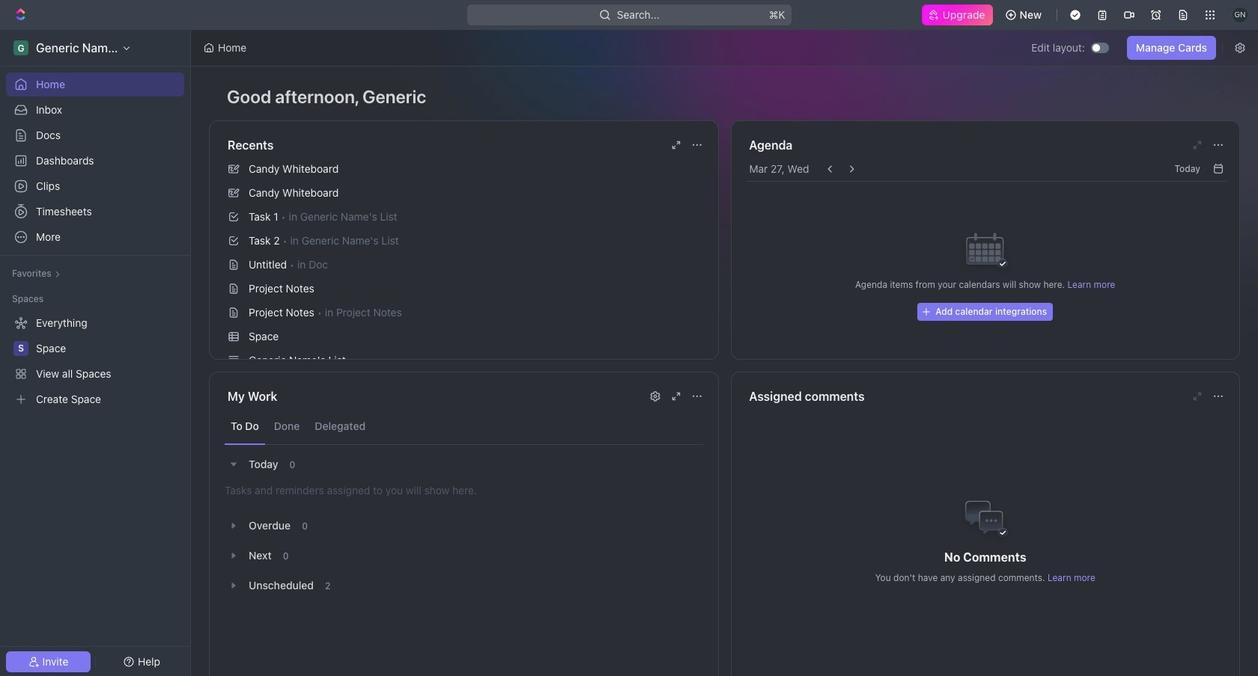 Task type: describe. For each thing, give the bounding box(es) containing it.
sidebar navigation
[[0, 30, 194, 677]]



Task type: vqa. For each thing, say whether or not it's contained in the screenshot.
'list'
no



Task type: locate. For each thing, give the bounding box(es) containing it.
tab list
[[225, 409, 703, 446]]

space, , element
[[13, 341, 28, 356]]

generic name's workspace, , element
[[13, 40, 28, 55]]

tree
[[6, 312, 184, 412]]

tree inside sidebar navigation
[[6, 312, 184, 412]]



